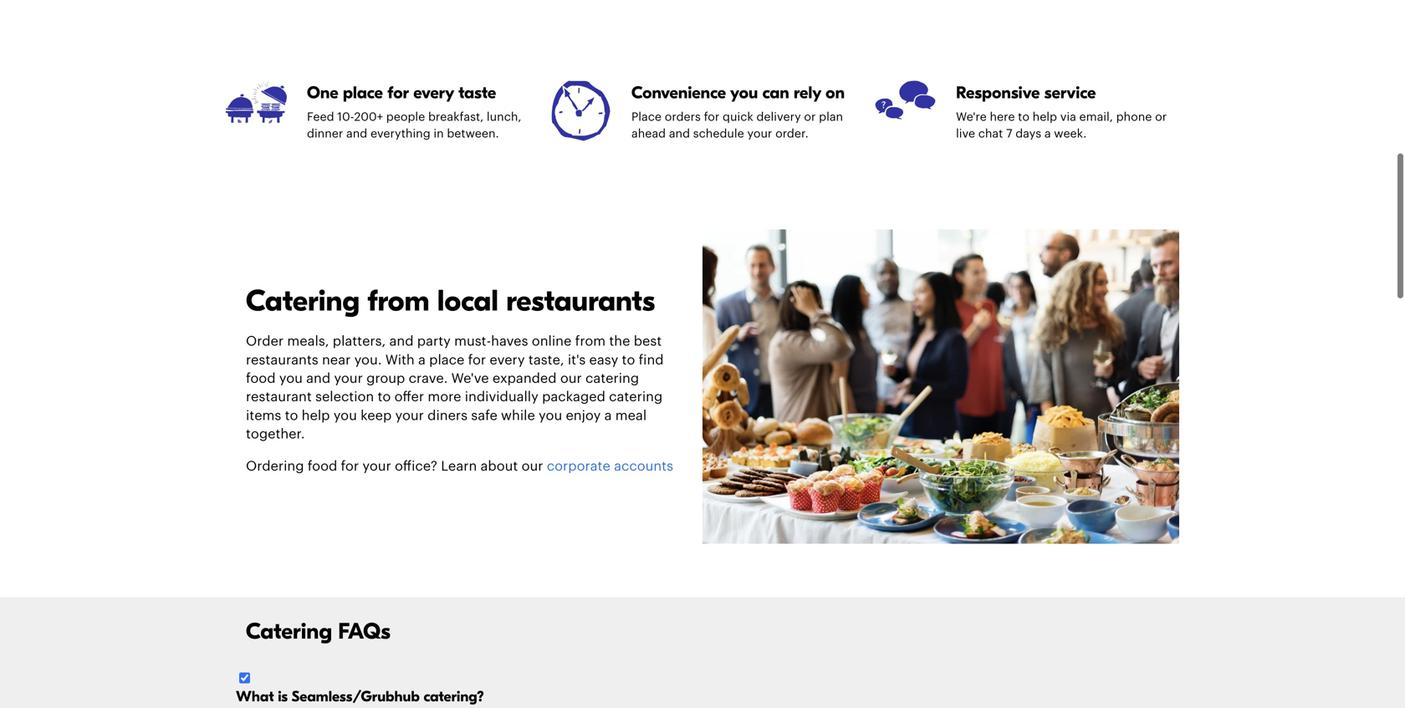 Task type: locate. For each thing, give the bounding box(es) containing it.
2 horizontal spatial a
[[1044, 128, 1051, 140]]

your down delivery
[[747, 128, 772, 140]]

for down must-
[[468, 354, 486, 367]]

a
[[1044, 128, 1051, 140], [418, 354, 426, 367], [604, 409, 612, 423]]

to inside responsive service we're here to help via email, phone or live chat 7 days a week.
[[1018, 111, 1029, 123]]

0 horizontal spatial every
[[413, 83, 454, 103]]

2 or from the left
[[1155, 111, 1167, 123]]

help
[[1033, 111, 1057, 123], [302, 409, 330, 423]]

our
[[560, 372, 582, 386], [521, 460, 543, 473]]

for up schedule
[[704, 111, 720, 123]]

0 vertical spatial place
[[343, 83, 383, 103]]

your down offer
[[395, 409, 424, 423]]

1 vertical spatial every
[[490, 354, 525, 367]]

1 vertical spatial catering
[[246, 619, 332, 645]]

phone
[[1116, 111, 1152, 123]]

a up crave.
[[418, 354, 426, 367]]

0 vertical spatial food
[[246, 372, 276, 386]]

0 horizontal spatial a
[[418, 354, 426, 367]]

learn
[[441, 460, 477, 473]]

0 vertical spatial restaurants
[[506, 284, 655, 319]]

restaurants up online
[[506, 284, 655, 319]]

ahead
[[631, 128, 666, 140]]

your
[[747, 128, 772, 140], [334, 372, 363, 386], [395, 409, 424, 423], [362, 460, 391, 473]]

1 horizontal spatial from
[[575, 335, 606, 348]]

1 vertical spatial restaurants
[[246, 354, 318, 367]]

responsive
[[956, 83, 1040, 103]]

between.
[[447, 128, 499, 140]]

1 horizontal spatial every
[[490, 354, 525, 367]]

for inside order meals, platters, and party must-haves online from the best restaurants near you. with a place for every taste, it's easy to find food you and your group crave. we've expanded our catering restaurant selection to offer more individually packaged catering items to help you keep your diners safe while you enjoy a meal together.
[[468, 354, 486, 367]]

1 or from the left
[[804, 111, 816, 123]]

2 vertical spatial a
[[604, 409, 612, 423]]

order.
[[775, 128, 808, 140]]

you up quick
[[730, 83, 758, 103]]

1 horizontal spatial or
[[1155, 111, 1167, 123]]

or inside convenience you can rely on place orders for quick delivery or plan ahead and schedule your order.
[[804, 111, 816, 123]]

taste
[[458, 83, 496, 103]]

with
[[385, 354, 415, 367]]

1 vertical spatial food
[[308, 460, 337, 473]]

every up breakfast,
[[413, 83, 454, 103]]

a left meal at the bottom left of the page
[[604, 409, 612, 423]]

to down the
[[622, 354, 635, 367]]

0 horizontal spatial place
[[343, 83, 383, 103]]

for up people
[[387, 83, 409, 103]]

help inside order meals, platters, and party must-haves online from the best restaurants near you. with a place for every taste, it's easy to find food you and your group crave. we've expanded our catering restaurant selection to offer more individually packaged catering items to help you keep your diners safe while you enjoy a meal together.
[[302, 409, 330, 423]]

place down party
[[429, 354, 464, 367]]

and
[[346, 128, 367, 140], [669, 128, 690, 140], [389, 335, 414, 348], [306, 372, 330, 386]]

week.
[[1054, 128, 1087, 140]]

0 vertical spatial our
[[560, 372, 582, 386]]

1 horizontal spatial our
[[560, 372, 582, 386]]

from up easy
[[575, 335, 606, 348]]

email,
[[1079, 111, 1113, 123]]

we've
[[451, 372, 489, 386]]

catering
[[246, 284, 360, 319], [246, 619, 332, 645]]

1 vertical spatial our
[[521, 460, 543, 473]]

and down 10-
[[346, 128, 367, 140]]

order
[[246, 335, 284, 348]]

restaurants
[[506, 284, 655, 319], [246, 354, 318, 367]]

catering down easy
[[585, 372, 639, 386]]

1 vertical spatial from
[[575, 335, 606, 348]]

0 vertical spatial help
[[1033, 111, 1057, 123]]

catering
[[585, 372, 639, 386], [609, 391, 663, 404]]

1 horizontal spatial place
[[429, 354, 464, 367]]

and inside one place for every taste feed 10-200+ people breakfast, lunch, dinner and everything in between.
[[346, 128, 367, 140]]

every inside order meals, platters, and party must-haves online from the best restaurants near you. with a place for every taste, it's easy to find food you and your group crave. we've expanded our catering restaurant selection to offer more individually packaged catering items to help you keep your diners safe while you enjoy a meal together.
[[490, 354, 525, 367]]

taste,
[[528, 354, 564, 367]]

0 horizontal spatial from
[[367, 284, 429, 319]]

1 horizontal spatial restaurants
[[506, 284, 655, 319]]

food inside order meals, platters, and party must-haves online from the best restaurants near you. with a place for every taste, it's easy to find food you and your group crave. we've expanded our catering restaurant selection to offer more individually packaged catering items to help you keep your diners safe while you enjoy a meal together.
[[246, 372, 276, 386]]

via
[[1060, 111, 1076, 123]]

help down 'selection'
[[302, 409, 330, 423]]

easy
[[589, 354, 618, 367]]

every
[[413, 83, 454, 103], [490, 354, 525, 367]]

0 horizontal spatial or
[[804, 111, 816, 123]]

to up the days
[[1018, 111, 1029, 123]]

or
[[804, 111, 816, 123], [1155, 111, 1167, 123]]

enjoy
[[566, 409, 601, 423]]

to down 'group'
[[378, 391, 391, 404]]

and down the orders
[[669, 128, 690, 140]]

is
[[278, 688, 288, 706]]

place up 200+
[[343, 83, 383, 103]]

1 vertical spatial help
[[302, 409, 330, 423]]

speech balloon illustrations image
[[875, 81, 936, 142]]

1 horizontal spatial help
[[1033, 111, 1057, 123]]

catering up meals,
[[246, 284, 360, 319]]

catering up meal at the bottom left of the page
[[609, 391, 663, 404]]

restaurants inside order meals, platters, and party must-haves online from the best restaurants near you. with a place for every taste, it's easy to find food you and your group crave. we've expanded our catering restaurant selection to offer more individually packaged catering items to help you keep your diners safe while you enjoy a meal together.
[[246, 354, 318, 367]]

meals,
[[287, 335, 329, 348]]

and inside convenience you can rely on place orders for quick delivery or plan ahead and schedule your order.
[[669, 128, 690, 140]]

a right the days
[[1044, 128, 1051, 140]]

quick
[[723, 111, 753, 123]]

0 vertical spatial catering
[[246, 284, 360, 319]]

corporate
[[547, 460, 610, 473]]

for
[[387, 83, 409, 103], [704, 111, 720, 123], [468, 354, 486, 367], [341, 460, 359, 473]]

help inside responsive service we're here to help via email, phone or live chat 7 days a week.
[[1033, 111, 1057, 123]]

and up with
[[389, 335, 414, 348]]

ordering food for your office? learn about our corporate accounts
[[246, 460, 673, 473]]

catering serving container illustrations image
[[226, 81, 287, 142]]

food up restaurant
[[246, 372, 276, 386]]

catering up is
[[246, 619, 332, 645]]

your inside convenience you can rely on place orders for quick delivery or plan ahead and schedule your order.
[[747, 128, 772, 140]]

catering?
[[424, 688, 484, 706]]

0 horizontal spatial restaurants
[[246, 354, 318, 367]]

place
[[343, 83, 383, 103], [429, 354, 464, 367]]

you down 'selection'
[[333, 409, 357, 423]]

help left via
[[1033, 111, 1057, 123]]

rely
[[794, 83, 821, 103]]

crave.
[[409, 372, 448, 386]]

0 vertical spatial every
[[413, 83, 454, 103]]

food right ordering
[[308, 460, 337, 473]]

about
[[480, 460, 518, 473]]

or inside responsive service we're here to help via email, phone or live chat 7 days a week.
[[1155, 111, 1167, 123]]

every down haves at top left
[[490, 354, 525, 367]]

here
[[990, 111, 1015, 123]]

from up party
[[367, 284, 429, 319]]

our up packaged
[[560, 372, 582, 386]]

0 vertical spatial a
[[1044, 128, 1051, 140]]

for inside one place for every taste feed 10-200+ people breakfast, lunch, dinner and everything in between.
[[387, 83, 409, 103]]

7
[[1006, 128, 1012, 140]]

0 horizontal spatial help
[[302, 409, 330, 423]]

from
[[367, 284, 429, 319], [575, 335, 606, 348]]

0 horizontal spatial food
[[246, 372, 276, 386]]

restaurants down order
[[246, 354, 318, 367]]

ordering
[[246, 460, 304, 473]]

you
[[730, 83, 758, 103], [279, 372, 303, 386], [333, 409, 357, 423], [539, 409, 562, 423]]

or right phone
[[1155, 111, 1167, 123]]

can
[[762, 83, 789, 103]]

on
[[826, 83, 845, 103]]

it's
[[568, 354, 586, 367]]

or left plan
[[804, 111, 816, 123]]

clock illustrations image
[[550, 81, 611, 142]]

2 catering from the top
[[246, 619, 332, 645]]

our right about
[[521, 460, 543, 473]]

food
[[246, 372, 276, 386], [308, 460, 337, 473]]

None checkbox
[[239, 673, 250, 684]]

to
[[1018, 111, 1029, 123], [622, 354, 635, 367], [378, 391, 391, 404], [285, 409, 298, 423]]

1 catering from the top
[[246, 284, 360, 319]]

1 vertical spatial place
[[429, 354, 464, 367]]



Task type: describe. For each thing, give the bounding box(es) containing it.
group
[[366, 372, 405, 386]]

0 vertical spatial from
[[367, 284, 429, 319]]

what is seamless/grubhub catering?
[[236, 688, 484, 706]]

in
[[434, 128, 444, 140]]

breakfast,
[[428, 111, 484, 123]]

more
[[428, 391, 461, 404]]

convenience you can rely on place orders for quick delivery or plan ahead and schedule your order.
[[631, 83, 845, 140]]

0 vertical spatial catering
[[585, 372, 639, 386]]

dinner
[[307, 128, 343, 140]]

place inside one place for every taste feed 10-200+ people breakfast, lunch, dinner and everything in between.
[[343, 83, 383, 103]]

to down restaurant
[[285, 409, 298, 423]]

near
[[322, 354, 351, 367]]

delivery
[[756, 111, 801, 123]]

1 horizontal spatial a
[[604, 409, 612, 423]]

what
[[236, 688, 274, 706]]

together.
[[246, 428, 305, 441]]

packaged
[[542, 391, 605, 404]]

we're
[[956, 111, 987, 123]]

catering faqs
[[246, 619, 390, 645]]

one place for every taste feed 10-200+ people breakfast, lunch, dinner and everything in between.
[[307, 83, 521, 140]]

accounts
[[614, 460, 673, 473]]

live
[[956, 128, 975, 140]]

for left office? on the left of page
[[341, 460, 359, 473]]

you up restaurant
[[279, 372, 303, 386]]

keep
[[361, 409, 392, 423]]

you inside convenience you can rely on place orders for quick delivery or plan ahead and schedule your order.
[[730, 83, 758, 103]]

everything
[[370, 128, 430, 140]]

corporate accounts link
[[547, 460, 673, 473]]

the
[[609, 335, 630, 348]]

find
[[639, 354, 664, 367]]

individually
[[465, 391, 538, 404]]

from inside order meals, platters, and party must-haves online from the best restaurants near you. with a place for every taste, it's easy to find food you and your group crave. we've expanded our catering restaurant selection to offer more individually packaged catering items to help you keep your diners safe while you enjoy a meal together.
[[575, 335, 606, 348]]

one
[[307, 83, 338, 103]]

selection
[[315, 391, 374, 404]]

office?
[[395, 460, 437, 473]]

local
[[437, 284, 498, 319]]

catering for catering faqs
[[246, 619, 332, 645]]

feed
[[307, 111, 334, 123]]

lunch,
[[487, 111, 521, 123]]

while
[[501, 409, 535, 423]]

meal
[[615, 409, 647, 423]]

our inside order meals, platters, and party must-haves online from the best restaurants near you. with a place for every taste, it's easy to find food you and your group crave. we've expanded our catering restaurant selection to offer more individually packaged catering items to help you keep your diners safe while you enjoy a meal together.
[[560, 372, 582, 386]]

online
[[532, 335, 571, 348]]

and down the near
[[306, 372, 330, 386]]

place
[[631, 111, 662, 123]]

items
[[246, 409, 281, 423]]

safe
[[471, 409, 497, 423]]

plan
[[819, 111, 843, 123]]

convenience
[[631, 83, 726, 103]]

orders
[[665, 111, 701, 123]]

catering from local restaurants
[[246, 284, 655, 319]]

every inside one place for every taste feed 10-200+ people breakfast, lunch, dinner and everything in between.
[[413, 83, 454, 103]]

1 vertical spatial a
[[418, 354, 426, 367]]

faqs
[[338, 619, 390, 645]]

restaurant
[[246, 391, 312, 404]]

responsive service we're here to help via email, phone or live chat 7 days a week.
[[956, 83, 1167, 140]]

10-
[[337, 111, 354, 123]]

you down packaged
[[539, 409, 562, 423]]

1 horizontal spatial food
[[308, 460, 337, 473]]

your left office? on the left of page
[[362, 460, 391, 473]]

people
[[386, 111, 425, 123]]

place inside order meals, platters, and party must-haves online from the best restaurants near you. with a place for every taste, it's easy to find food you and your group crave. we've expanded our catering restaurant selection to offer more individually packaged catering items to help you keep your diners safe while you enjoy a meal together.
[[429, 354, 464, 367]]

seamless/grubhub
[[292, 688, 420, 706]]

schedule
[[693, 128, 744, 140]]

your up 'selection'
[[334, 372, 363, 386]]

1 vertical spatial catering
[[609, 391, 663, 404]]

chat
[[978, 128, 1003, 140]]

0 horizontal spatial our
[[521, 460, 543, 473]]

you.
[[354, 354, 382, 367]]

haves
[[491, 335, 528, 348]]

platters,
[[333, 335, 386, 348]]

expanded
[[492, 372, 557, 386]]

party
[[417, 335, 451, 348]]

200+
[[354, 111, 383, 123]]

diners
[[427, 409, 468, 423]]

offer
[[394, 391, 424, 404]]

catering for catering from local restaurants
[[246, 284, 360, 319]]

a inside responsive service we're here to help via email, phone or live chat 7 days a week.
[[1044, 128, 1051, 140]]

order meals, platters, and party must-haves online from the best restaurants near you. with a place for every taste, it's easy to find food you and your group crave. we've expanded our catering restaurant selection to offer more individually packaged catering items to help you keep your diners safe while you enjoy a meal together.
[[246, 335, 664, 441]]

best
[[634, 335, 662, 348]]

service
[[1044, 83, 1096, 103]]

must-
[[454, 335, 491, 348]]

days
[[1015, 128, 1041, 140]]

for inside convenience you can rely on place orders for quick delivery or plan ahead and schedule your order.
[[704, 111, 720, 123]]



Task type: vqa. For each thing, say whether or not it's contained in the screenshot.
We've
yes



